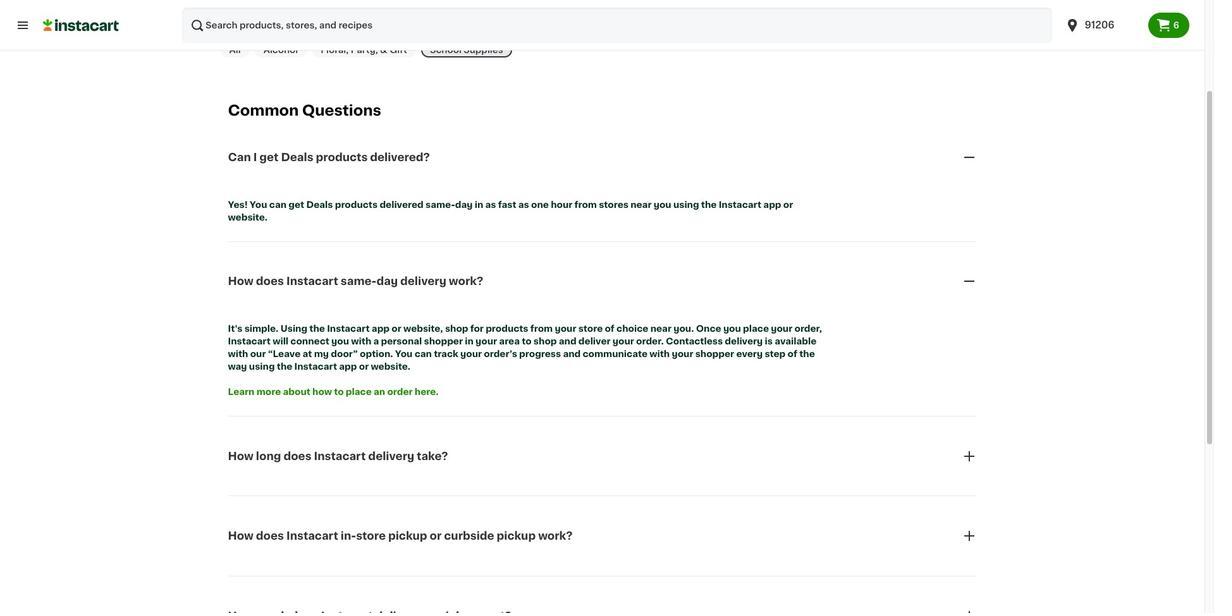 Task type: locate. For each thing, give the bounding box(es) containing it.
1 pickup from the left
[[388, 532, 427, 542]]

2 vertical spatial products
[[486, 325, 529, 333]]

with up way
[[228, 350, 248, 359]]

pickup right curbside
[[497, 532, 536, 542]]

near
[[631, 200, 652, 209], [651, 325, 672, 333]]

1 horizontal spatial from
[[575, 200, 597, 209]]

and left deliver
[[559, 337, 577, 346]]

0 vertical spatial deals
[[281, 152, 314, 162]]

1 horizontal spatial you
[[395, 350, 413, 359]]

work?
[[449, 277, 484, 287], [539, 532, 573, 542]]

2 vertical spatial app
[[339, 363, 357, 371]]

deals down can i get deals products delivered?
[[306, 200, 333, 209]]

91206 button
[[1058, 8, 1149, 43]]

near right the stores
[[631, 200, 652, 209]]

1 vertical spatial you
[[395, 350, 413, 359]]

place left the an
[[346, 388, 372, 397]]

1 vertical spatial of
[[788, 350, 798, 359]]

0 vertical spatial get
[[260, 152, 279, 162]]

does inside dropdown button
[[256, 277, 284, 287]]

can i get deals products delivered?
[[228, 152, 430, 162]]

day inside dropdown button
[[377, 277, 398, 287]]

0 vertical spatial app
[[764, 200, 782, 209]]

1 horizontal spatial in
[[475, 200, 484, 209]]

1 horizontal spatial same-
[[426, 200, 455, 209]]

alcohol link
[[255, 42, 307, 58]]

supplies
[[464, 46, 504, 54]]

1 vertical spatial shopper
[[696, 350, 735, 359]]

same- right delivered
[[426, 200, 455, 209]]

of down "available"
[[788, 350, 798, 359]]

1 vertical spatial place
[[346, 388, 372, 397]]

work? inside "dropdown button"
[[539, 532, 573, 542]]

of up deliver
[[605, 325, 615, 333]]

delivery inside it's simple. using the instacart app or website, shop for products from your store of choice near you. once you place your order, instacart will connect you with a personal shopper in your area to shop and deliver your order. contactless delivery is available with our "leave at my door" option. you can track your order's progress and communicate with your shopper every step of the way using the instacart app or website.
[[725, 337, 763, 346]]

0 horizontal spatial same-
[[341, 277, 377, 287]]

1 vertical spatial deals
[[306, 200, 333, 209]]

delivery up every
[[725, 337, 763, 346]]

can left track
[[415, 350, 432, 359]]

0 horizontal spatial place
[[346, 388, 372, 397]]

your down contactless
[[672, 350, 694, 359]]

you right the stores
[[654, 200, 672, 209]]

shop left for
[[445, 325, 469, 333]]

Search field
[[182, 8, 1053, 43]]

yes! you can get deals products delivered same-day in as fast as one hour from stores near you using the instacart app or website.
[[228, 200, 796, 222]]

to right area
[[522, 337, 532, 346]]

or inside "dropdown button"
[[430, 532, 442, 542]]

2 horizontal spatial app
[[764, 200, 782, 209]]

your up progress
[[555, 325, 577, 333]]

or
[[784, 200, 794, 209], [392, 325, 402, 333], [359, 363, 369, 371], [430, 532, 442, 542]]

how inside how does instacart same-day delivery work? dropdown button
[[228, 277, 254, 287]]

or inside yes! you can get deals products delivered same-day in as fast as one hour from stores near you using the instacart app or website.
[[784, 200, 794, 209]]

as
[[486, 200, 496, 209], [519, 200, 529, 209]]

0 horizontal spatial from
[[531, 325, 553, 333]]

0 vertical spatial and
[[559, 337, 577, 346]]

0 vertical spatial in
[[475, 200, 484, 209]]

pickup
[[388, 532, 427, 542], [497, 532, 536, 542]]

day inside yes! you can get deals products delivered same-day in as fast as one hour from stores near you using the instacart app or website.
[[455, 200, 473, 209]]

the
[[702, 200, 717, 209], [310, 325, 325, 333], [800, 350, 815, 359], [277, 363, 293, 371]]

1 horizontal spatial day
[[455, 200, 473, 209]]

1 vertical spatial from
[[531, 325, 553, 333]]

can
[[269, 200, 287, 209], [415, 350, 432, 359]]

0 horizontal spatial day
[[377, 277, 398, 287]]

0 vertical spatial shopper
[[424, 337, 463, 346]]

1 vertical spatial work?
[[539, 532, 573, 542]]

0 horizontal spatial shop
[[445, 325, 469, 333]]

hour
[[551, 200, 573, 209]]

floral, party, & gift link
[[312, 42, 416, 58]]

way
[[228, 363, 247, 371]]

1 horizontal spatial work?
[[539, 532, 573, 542]]

website. down option.
[[371, 363, 411, 371]]

my
[[314, 350, 329, 359]]

delivery left the take?
[[368, 452, 415, 462]]

take?
[[417, 452, 448, 462]]

instacart logo image
[[43, 18, 119, 33]]

1 vertical spatial same-
[[341, 277, 377, 287]]

delivery inside dropdown button
[[401, 277, 447, 287]]

0 vertical spatial using
[[674, 200, 700, 209]]

in left the fast
[[475, 200, 484, 209]]

1 horizontal spatial to
[[522, 337, 532, 346]]

instacart inside dropdown button
[[314, 452, 366, 462]]

1 horizontal spatial can
[[415, 350, 432, 359]]

1 vertical spatial store
[[356, 532, 386, 542]]

1 vertical spatial near
[[651, 325, 672, 333]]

in
[[475, 200, 484, 209], [465, 337, 474, 346]]

2 how from the top
[[228, 452, 254, 462]]

from
[[575, 200, 597, 209], [531, 325, 553, 333]]

products up area
[[486, 325, 529, 333]]

shop up progress
[[534, 337, 557, 346]]

with
[[351, 337, 372, 346], [228, 350, 248, 359], [650, 350, 670, 359]]

store inside it's simple. using the instacart app or website, shop for products from your store of choice near you. once you place your order, instacart will connect you with a personal shopper in your area to shop and deliver your order. contactless delivery is available with our "leave at my door" option. you can track your order's progress and communicate with your shopper every step of the way using the instacart app or website.
[[579, 325, 603, 333]]

you up the "door""
[[332, 337, 349, 346]]

using inside yes! you can get deals products delivered same-day in as fast as one hour from stores near you using the instacart app or website.
[[674, 200, 700, 209]]

will
[[273, 337, 289, 346]]

order.
[[637, 337, 664, 346]]

fast
[[498, 200, 517, 209]]

1 vertical spatial day
[[377, 277, 398, 287]]

0 vertical spatial delivery
[[401, 277, 447, 287]]

school supplies link
[[421, 42, 512, 58]]

same- up a
[[341, 277, 377, 287]]

1 horizontal spatial pickup
[[497, 532, 536, 542]]

shopper up track
[[424, 337, 463, 346]]

how inside how does instacart in-store pickup or curbside pickup work? "dropdown button"
[[228, 532, 254, 542]]

1 how from the top
[[228, 277, 254, 287]]

products inside yes! you can get deals products delivered same-day in as fast as one hour from stores near you using the instacart app or website.
[[335, 200, 378, 209]]

0 horizontal spatial can
[[269, 200, 287, 209]]

1 vertical spatial app
[[372, 325, 390, 333]]

connect
[[291, 337, 330, 346]]

day left the fast
[[455, 200, 473, 209]]

you.
[[674, 325, 694, 333]]

from up progress
[[531, 325, 553, 333]]

from inside yes! you can get deals products delivered same-day in as fast as one hour from stores near you using the instacart app or website.
[[575, 200, 597, 209]]

1 horizontal spatial store
[[579, 325, 603, 333]]

products down the questions
[[316, 152, 368, 162]]

from inside it's simple. using the instacart app or website, shop for products from your store of choice near you. once you place your order, instacart will connect you with a personal shopper in your area to shop and deliver your order. contactless delivery is available with our "leave at my door" option. you can track your order's progress and communicate with your shopper every step of the way using the instacart app or website.
[[531, 325, 553, 333]]

get inside yes! you can get deals products delivered same-day in as fast as one hour from stores near you using the instacart app or website.
[[289, 200, 304, 209]]

0 horizontal spatial pickup
[[388, 532, 427, 542]]

2 vertical spatial how
[[228, 532, 254, 542]]

0 vertical spatial from
[[575, 200, 597, 209]]

2 vertical spatial delivery
[[368, 452, 415, 462]]

how does instacart same-day delivery work?
[[228, 277, 484, 287]]

91206 button
[[1065, 8, 1141, 43]]

1 horizontal spatial app
[[372, 325, 390, 333]]

1 horizontal spatial get
[[289, 200, 304, 209]]

your right track
[[461, 350, 482, 359]]

0 vertical spatial you
[[654, 200, 672, 209]]

1 vertical spatial website.
[[371, 363, 411, 371]]

does for how does instacart same-day delivery work?
[[256, 277, 284, 287]]

1 horizontal spatial you
[[654, 200, 672, 209]]

using
[[281, 325, 308, 333]]

0 vertical spatial how
[[228, 277, 254, 287]]

delivery
[[401, 277, 447, 287], [725, 337, 763, 346], [368, 452, 415, 462]]

i
[[254, 152, 257, 162]]

website.
[[228, 213, 268, 222], [371, 363, 411, 371]]

and down deliver
[[563, 350, 581, 359]]

0 vertical spatial near
[[631, 200, 652, 209]]

personal
[[381, 337, 422, 346]]

1 vertical spatial can
[[415, 350, 432, 359]]

to right how
[[334, 388, 344, 397]]

1 horizontal spatial website.
[[371, 363, 411, 371]]

deals
[[281, 152, 314, 162], [306, 200, 333, 209]]

does inside dropdown button
[[284, 452, 312, 462]]

0 vertical spatial work?
[[449, 277, 484, 287]]

"leave
[[268, 350, 301, 359]]

1 vertical spatial using
[[249, 363, 275, 371]]

can inside it's simple. using the instacart app or website, shop for products from your store of choice near you. once you place your order, instacart will connect you with a personal shopper in your area to shop and deliver your order. contactless delivery is available with our "leave at my door" option. you can track your order's progress and communicate with your shopper every step of the way using the instacart app or website.
[[415, 350, 432, 359]]

0 vertical spatial to
[[522, 337, 532, 346]]

does
[[256, 277, 284, 287], [284, 452, 312, 462], [256, 532, 284, 542]]

does inside "dropdown button"
[[256, 532, 284, 542]]

0 horizontal spatial to
[[334, 388, 344, 397]]

you right once
[[724, 325, 741, 333]]

3 how from the top
[[228, 532, 254, 542]]

1 horizontal spatial shopper
[[696, 350, 735, 359]]

get down can i get deals products delivered?
[[289, 200, 304, 209]]

2 vertical spatial does
[[256, 532, 284, 542]]

1 vertical spatial does
[[284, 452, 312, 462]]

website. inside yes! you can get deals products delivered same-day in as fast as one hour from stores near you using the instacart app or website.
[[228, 213, 268, 222]]

0 vertical spatial does
[[256, 277, 284, 287]]

products
[[316, 152, 368, 162], [335, 200, 378, 209], [486, 325, 529, 333]]

place up is
[[744, 325, 769, 333]]

how long does instacart delivery take? button
[[228, 434, 977, 479]]

questions
[[302, 104, 382, 118]]

0 vertical spatial store
[[579, 325, 603, 333]]

same- inside yes! you can get deals products delivered same-day in as fast as one hour from stores near you using the instacart app or website.
[[426, 200, 455, 209]]

in down for
[[465, 337, 474, 346]]

products left delivered
[[335, 200, 378, 209]]

shopper down contactless
[[696, 350, 735, 359]]

with down order.
[[650, 350, 670, 359]]

deals right i
[[281, 152, 314, 162]]

1 horizontal spatial as
[[519, 200, 529, 209]]

delivered
[[380, 200, 424, 209]]

1 vertical spatial you
[[724, 325, 741, 333]]

0 horizontal spatial of
[[605, 325, 615, 333]]

how does instacart in-store pickup or curbside pickup work?
[[228, 532, 573, 542]]

1 vertical spatial how
[[228, 452, 254, 462]]

91206
[[1085, 20, 1115, 30]]

1 vertical spatial shop
[[534, 337, 557, 346]]

and
[[559, 337, 577, 346], [563, 350, 581, 359]]

1 horizontal spatial using
[[674, 200, 700, 209]]

you
[[654, 200, 672, 209], [724, 325, 741, 333], [332, 337, 349, 346]]

pickup right in-
[[388, 532, 427, 542]]

party,
[[351, 46, 378, 54]]

how inside how long does instacart delivery take? dropdown button
[[228, 452, 254, 462]]

get
[[260, 152, 279, 162], [289, 200, 304, 209]]

0 vertical spatial place
[[744, 325, 769, 333]]

app
[[764, 200, 782, 209], [372, 325, 390, 333], [339, 363, 357, 371]]

0 horizontal spatial store
[[356, 532, 386, 542]]

get right i
[[260, 152, 279, 162]]

deals inside yes! you can get deals products delivered same-day in as fast as one hour from stores near you using the instacart app or website.
[[306, 200, 333, 209]]

deals inside can i get deals products delivered? dropdown button
[[281, 152, 314, 162]]

0 horizontal spatial work?
[[449, 277, 484, 287]]

shop
[[445, 325, 469, 333], [534, 337, 557, 346]]

0 horizontal spatial get
[[260, 152, 279, 162]]

0 horizontal spatial using
[[249, 363, 275, 371]]

work? inside dropdown button
[[449, 277, 484, 287]]

how
[[313, 388, 332, 397]]

website. down yes!
[[228, 213, 268, 222]]

to inside it's simple. using the instacart app or website, shop for products from your store of choice near you. once you place your order, instacart will connect you with a personal shopper in your area to shop and deliver your order. contactless delivery is available with our "leave at my door" option. you can track your order's progress and communicate with your shopper every step of the way using the instacart app or website.
[[522, 337, 532, 346]]

you down personal
[[395, 350, 413, 359]]

0 horizontal spatial as
[[486, 200, 496, 209]]

same-
[[426, 200, 455, 209], [341, 277, 377, 287]]

instacart
[[719, 200, 762, 209], [287, 277, 338, 287], [327, 325, 370, 333], [228, 337, 271, 346], [295, 363, 337, 371], [314, 452, 366, 462], [287, 532, 338, 542]]

day
[[455, 200, 473, 209], [377, 277, 398, 287]]

products inside dropdown button
[[316, 152, 368, 162]]

in inside it's simple. using the instacart app or website, shop for products from your store of choice near you. once you place your order, instacart will connect you with a personal shopper in your area to shop and deliver your order. contactless delivery is available with our "leave at my door" option. you can track your order's progress and communicate with your shopper every step of the way using the instacart app or website.
[[465, 337, 474, 346]]

0 horizontal spatial website.
[[228, 213, 268, 222]]

1 vertical spatial delivery
[[725, 337, 763, 346]]

to
[[522, 337, 532, 346], [334, 388, 344, 397]]

0 vertical spatial products
[[316, 152, 368, 162]]

0 horizontal spatial you
[[250, 200, 267, 209]]

as left the fast
[[486, 200, 496, 209]]

available
[[775, 337, 817, 346]]

2 pickup from the left
[[497, 532, 536, 542]]

how
[[228, 277, 254, 287], [228, 452, 254, 462], [228, 532, 254, 542]]

place inside it's simple. using the instacart app or website, shop for products from your store of choice near you. once you place your order, instacart will connect you with a personal shopper in your area to shop and deliver your order. contactless delivery is available with our "leave at my door" option. you can track your order's progress and communicate with your shopper every step of the way using the instacart app or website.
[[744, 325, 769, 333]]

0 vertical spatial day
[[455, 200, 473, 209]]

1 vertical spatial products
[[335, 200, 378, 209]]

near up order.
[[651, 325, 672, 333]]

1 horizontal spatial shop
[[534, 337, 557, 346]]

1 horizontal spatial place
[[744, 325, 769, 333]]

2 horizontal spatial you
[[724, 325, 741, 333]]

your
[[555, 325, 577, 333], [771, 325, 793, 333], [476, 337, 497, 346], [613, 337, 635, 346], [461, 350, 482, 359], [672, 350, 694, 359]]

can inside yes! you can get deals products delivered same-day in as fast as one hour from stores near you using the instacart app or website.
[[269, 200, 287, 209]]

order's
[[484, 350, 518, 359]]

can i get deals products delivered? button
[[228, 135, 977, 180]]

choice
[[617, 325, 649, 333]]

None search field
[[182, 8, 1053, 43]]

0 vertical spatial can
[[269, 200, 287, 209]]

0 vertical spatial website.
[[228, 213, 268, 222]]

2 vertical spatial you
[[332, 337, 349, 346]]

progress
[[520, 350, 561, 359]]

from right hour
[[575, 200, 597, 209]]

with left a
[[351, 337, 372, 346]]

you
[[250, 200, 267, 209], [395, 350, 413, 359]]

using
[[674, 200, 700, 209], [249, 363, 275, 371]]

0 horizontal spatial in
[[465, 337, 474, 346]]

products inside it's simple. using the instacart app or website, shop for products from your store of choice near you. once you place your order, instacart will connect you with a personal shopper in your area to shop and deliver your order. contactless delivery is available with our "leave at my door" option. you can track your order's progress and communicate with your shopper every step of the way using the instacart app or website.
[[486, 325, 529, 333]]

of
[[605, 325, 615, 333], [788, 350, 798, 359]]

delivery up website,
[[401, 277, 447, 287]]

1 vertical spatial get
[[289, 200, 304, 209]]

place
[[744, 325, 769, 333], [346, 388, 372, 397]]

0 vertical spatial same-
[[426, 200, 455, 209]]

can right yes!
[[269, 200, 287, 209]]

how for how does instacart same-day delivery work?
[[228, 277, 254, 287]]

as left one on the top left
[[519, 200, 529, 209]]

day up a
[[377, 277, 398, 287]]

how for how long does instacart delivery take?
[[228, 452, 254, 462]]

you right yes!
[[250, 200, 267, 209]]

0 vertical spatial you
[[250, 200, 267, 209]]

2 as from the left
[[519, 200, 529, 209]]



Task type: vqa. For each thing, say whether or not it's contained in the screenshot.
Checkout. within the r points balance at checkout. Make sure your Instacart Mastercard is selected as the payment method.
no



Task type: describe. For each thing, give the bounding box(es) containing it.
for
[[471, 325, 484, 333]]

same- inside dropdown button
[[341, 277, 377, 287]]

order,
[[795, 325, 823, 333]]

using inside it's simple. using the instacart app or website, shop for products from your store of choice near you. once you place your order, instacart will connect you with a personal shopper in your area to shop and deliver your order. contactless delivery is available with our "leave at my door" option. you can track your order's progress and communicate with your shopper every step of the way using the instacart app or website.
[[249, 363, 275, 371]]

0 horizontal spatial app
[[339, 363, 357, 371]]

yes!
[[228, 200, 248, 209]]

track
[[434, 350, 459, 359]]

long
[[256, 452, 281, 462]]

instacart inside yes! you can get deals products delivered same-day in as fast as one hour from stores near you using the instacart app or website.
[[719, 200, 762, 209]]

1 horizontal spatial of
[[788, 350, 798, 359]]

door"
[[331, 350, 358, 359]]

learn more about how to place an order here. link
[[228, 388, 439, 397]]

gift
[[390, 46, 407, 54]]

at
[[303, 350, 312, 359]]

alcohol
[[264, 46, 298, 54]]

0 horizontal spatial you
[[332, 337, 349, 346]]

stores
[[599, 200, 629, 209]]

website,
[[404, 325, 443, 333]]

1 vertical spatial and
[[563, 350, 581, 359]]

learn more about how to place an order here.
[[228, 388, 439, 397]]

delivered?
[[370, 152, 430, 162]]

contactless
[[666, 337, 723, 346]]

in inside yes! you can get deals products delivered same-day in as fast as one hour from stores near you using the instacart app or website.
[[475, 200, 484, 209]]

school supplies
[[430, 46, 504, 54]]

an
[[374, 388, 385, 397]]

0 horizontal spatial with
[[228, 350, 248, 359]]

more
[[257, 388, 281, 397]]

delivery inside dropdown button
[[368, 452, 415, 462]]

in-
[[341, 532, 356, 542]]

your down for
[[476, 337, 497, 346]]

does for how does instacart in-store pickup or curbside pickup work?
[[256, 532, 284, 542]]

1 as from the left
[[486, 200, 496, 209]]

you inside it's simple. using the instacart app or website, shop for products from your store of choice near you. once you place your order, instacart will connect you with a personal shopper in your area to shop and deliver your order. contactless delivery is available with our "leave at my door" option. you can track your order's progress and communicate with your shopper every step of the way using the instacart app or website.
[[395, 350, 413, 359]]

can
[[228, 152, 251, 162]]

option.
[[360, 350, 393, 359]]

1 horizontal spatial with
[[351, 337, 372, 346]]

1 vertical spatial to
[[334, 388, 344, 397]]

school
[[430, 46, 462, 54]]

it's
[[228, 325, 243, 333]]

a
[[374, 337, 379, 346]]

you inside yes! you can get deals products delivered same-day in as fast as one hour from stores near you using the instacart app or website.
[[654, 200, 672, 209]]

once
[[696, 325, 722, 333]]

about
[[283, 388, 311, 397]]

app inside yes! you can get deals products delivered same-day in as fast as one hour from stores near you using the instacart app or website.
[[764, 200, 782, 209]]

learn
[[228, 388, 255, 397]]

2 horizontal spatial with
[[650, 350, 670, 359]]

how for how does instacart in-store pickup or curbside pickup work?
[[228, 532, 254, 542]]

floral,
[[321, 46, 349, 54]]

how does instacart same-day delivery work? button
[[228, 259, 977, 305]]

curbside
[[444, 532, 495, 542]]

6 button
[[1149, 13, 1190, 38]]

all link
[[221, 42, 250, 58]]

is
[[765, 337, 773, 346]]

0 vertical spatial of
[[605, 325, 615, 333]]

how does instacart in-store pickup or curbside pickup work? button
[[228, 514, 977, 559]]

common
[[228, 104, 299, 118]]

one
[[532, 200, 549, 209]]

communicate
[[583, 350, 648, 359]]

website. inside it's simple. using the instacart app or website, shop for products from your store of choice near you. once you place your order, instacart will connect you with a personal shopper in your area to shop and deliver your order. contactless delivery is available with our "leave at my door" option. you can track your order's progress and communicate with your shopper every step of the way using the instacart app or website.
[[371, 363, 411, 371]]

here.
[[415, 388, 439, 397]]

instacart inside "dropdown button"
[[287, 532, 338, 542]]

near inside yes! you can get deals products delivered same-day in as fast as one hour from stores near you using the instacart app or website.
[[631, 200, 652, 209]]

get inside can i get deals products delivered? dropdown button
[[260, 152, 279, 162]]

floral, party, & gift
[[321, 46, 407, 54]]

&
[[380, 46, 388, 54]]

store inside how does instacart in-store pickup or curbside pickup work? "dropdown button"
[[356, 532, 386, 542]]

your up communicate
[[613, 337, 635, 346]]

it's simple. using the instacart app or website, shop for products from your store of choice near you. once you place your order, instacart will connect you with a personal shopper in your area to shop and deliver your order. contactless delivery is available with our "leave at my door" option. you can track your order's progress and communicate with your shopper every step of the way using the instacart app or website.
[[228, 325, 825, 371]]

our
[[250, 350, 266, 359]]

every
[[737, 350, 763, 359]]

common questions
[[228, 104, 382, 118]]

order
[[388, 388, 413, 397]]

0 vertical spatial shop
[[445, 325, 469, 333]]

0 horizontal spatial shopper
[[424, 337, 463, 346]]

step
[[765, 350, 786, 359]]

the inside yes! you can get deals products delivered same-day in as fast as one hour from stores near you using the instacart app or website.
[[702, 200, 717, 209]]

near inside it's simple. using the instacart app or website, shop for products from your store of choice near you. once you place your order, instacart will connect you with a personal shopper in your area to shop and deliver your order. contactless delivery is available with our "leave at my door" option. you can track your order's progress and communicate with your shopper every step of the way using the instacart app or website.
[[651, 325, 672, 333]]

simple.
[[245, 325, 279, 333]]

your up is
[[771, 325, 793, 333]]

instacart inside dropdown button
[[287, 277, 338, 287]]

you inside yes! you can get deals products delivered same-day in as fast as one hour from stores near you using the instacart app or website.
[[250, 200, 267, 209]]

all
[[229, 46, 241, 54]]

deliver
[[579, 337, 611, 346]]

how long does instacart delivery take?
[[228, 452, 448, 462]]

area
[[499, 337, 520, 346]]

6
[[1174, 21, 1180, 30]]



